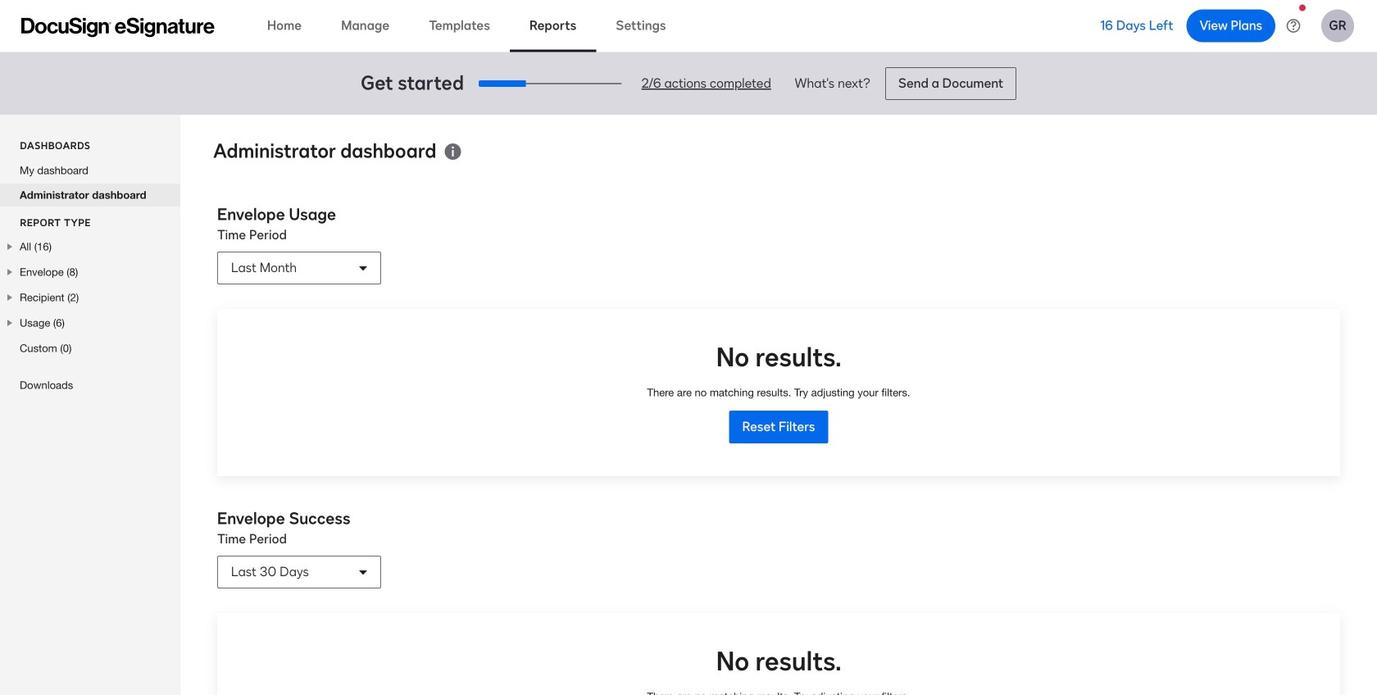 Task type: locate. For each thing, give the bounding box(es) containing it.
docusign esignature image
[[21, 18, 215, 37]]



Task type: vqa. For each thing, say whether or not it's contained in the screenshot.
the DocuSign eSignature image
yes



